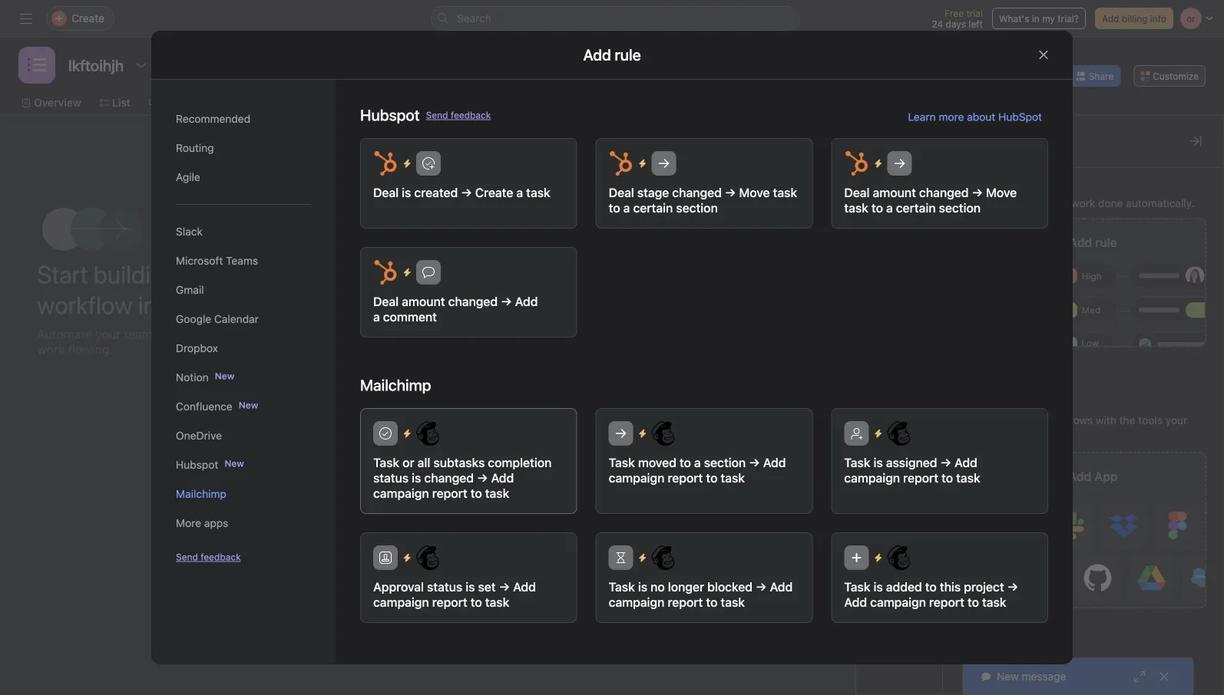Task type: locate. For each thing, give the bounding box(es) containing it.
1 horizontal spatial mailchimp image
[[887, 422, 912, 446]]

recommended button
[[176, 104, 311, 134]]

1 vertical spatial or
[[403, 456, 414, 470]]

tasks
[[462, 222, 499, 240], [402, 299, 425, 310], [514, 402, 540, 415], [489, 485, 515, 498], [475, 568, 501, 581]]

0 vertical spatial submissions
[[428, 402, 489, 415]]

task moved to a section → add campaign report to task button
[[596, 409, 813, 515]]

mailchimp image up approval
[[416, 546, 441, 571]]

2 vertical spatial feedback
[[461, 666, 501, 677]]

2 vertical spatial new
[[225, 458, 244, 469]]

low
[[1082, 338, 1099, 349]]

subtasks
[[433, 456, 485, 470]]

report inside task moved to a section → add campaign report to task
[[668, 471, 703, 486]]

submissions
[[428, 402, 489, 415], [1081, 675, 1142, 688]]

new inside hubspot new
[[225, 458, 244, 469]]

certain section for stage
[[633, 201, 718, 215]]

changed inside deal stage changed → move task to a certain section
[[672, 185, 722, 200]]

1 vertical spatial added
[[886, 580, 922, 595]]

deal inside deal amount changed → add a comment
[[373, 295, 399, 309]]

tasks up this project?
[[462, 222, 499, 240]]

keep
[[239, 327, 266, 342]]

new up confluence new
[[215, 371, 234, 382]]

1 horizontal spatial with
[[1096, 414, 1117, 427]]

2 certain section from the left
[[896, 201, 981, 215]]

0 vertical spatial team
[[962, 431, 986, 444]]

hubspot new
[[176, 458, 244, 472]]

1 horizontal spatial this
[[521, 568, 539, 581]]

into left tasks.
[[1145, 675, 1163, 688]]

task or all subtasks completion status is changed → add campaign report to task button
[[360, 409, 577, 515]]

list image
[[28, 56, 46, 74]]

1 vertical spatial in
[[138, 291, 157, 320]]

other apps
[[457, 535, 511, 548]]

new for confluence
[[239, 400, 258, 411]]

add
[[1102, 13, 1119, 24], [962, 197, 981, 210], [1069, 235, 1092, 250], [515, 295, 538, 309], [717, 417, 736, 430], [763, 456, 786, 470], [955, 456, 978, 470], [1069, 470, 1092, 484], [491, 471, 514, 486], [513, 580, 536, 595], [770, 580, 793, 595], [844, 596, 867, 610]]

submissions left close icon
[[1081, 675, 1142, 688]]

agile
[[176, 171, 200, 184]]

1 horizontal spatial rule
[[1095, 235, 1117, 250]]

1 horizontal spatial forms
[[962, 652, 997, 667]]

your up two minutes
[[183, 260, 229, 289]]

rule up high
[[1095, 235, 1117, 250]]

0 vertical spatial feedback
[[451, 110, 491, 121]]

hubspot down onedrive
[[176, 459, 218, 472]]

is
[[402, 185, 411, 200], [874, 456, 883, 470], [412, 471, 421, 486], [466, 580, 475, 595], [638, 580, 647, 595], [874, 580, 883, 595]]

0 horizontal spatial calendar
[[214, 313, 259, 326]]

turns
[[521, 386, 547, 398]]

0 vertical spatial task
[[773, 185, 797, 200]]

0 horizontal spatial certain section
[[633, 201, 718, 215]]

in inside button
[[1032, 13, 1040, 24]]

mailchimp image for to
[[652, 422, 676, 446]]

mailchimp image
[[416, 422, 441, 446], [416, 546, 441, 571], [652, 546, 676, 571], [887, 546, 912, 571]]

task for task moved to a section → add campaign report to task
[[609, 456, 635, 470]]

anyone
[[402, 285, 434, 296]]

campaign inside approval status is set → add campaign report to task
[[373, 596, 429, 610]]

feedback for hubspot
[[451, 110, 491, 121]]

is inside approval status is set → add campaign report to task
[[466, 580, 475, 595]]

certain section down stage
[[633, 201, 718, 215]]

1 horizontal spatial form
[[1055, 675, 1078, 688]]

1 horizontal spatial uses
[[989, 431, 1012, 444]]

0 horizontal spatial hubspot image
[[373, 260, 398, 285]]

and
[[214, 327, 236, 342]]

2 horizontal spatial hubspot image
[[844, 151, 869, 176]]

0 horizontal spatial added
[[524, 222, 567, 240]]

customize button
[[1134, 65, 1206, 87]]

uses
[[989, 431, 1012, 444], [567, 551, 590, 564]]

or up hubspot
[[1004, 71, 1013, 81]]

to task inside 'task is added to this project → add campaign report to task'
[[968, 596, 1006, 610]]

1 certain section from the left
[[633, 201, 718, 215]]

hubspot for hubspot new
[[176, 459, 218, 472]]

form inside form submissions create a form that turns submissions into tasks
[[472, 386, 495, 398]]

1 horizontal spatial added
[[886, 580, 922, 595]]

feedback inside jira cloud send feedback
[[461, 666, 501, 677]]

2 mailchimp image from the left
[[887, 422, 912, 446]]

mailchimp image up moved
[[652, 422, 676, 446]]

blocked
[[707, 580, 753, 595]]

task inside task moved to a section → add campaign report to task
[[609, 456, 635, 470]]

0 vertical spatial with
[[437, 285, 455, 296]]

form submissions create a form that turns submissions into tasks
[[428, 369, 547, 415]]

with right workflows
[[1096, 414, 1117, 427]]

→ inside task moved to a section → add campaign report to task
[[749, 456, 760, 470]]

status
[[373, 471, 409, 486], [427, 580, 463, 595]]

list link
[[100, 94, 130, 111]]

send feedback link
[[426, 108, 491, 122], [176, 551, 241, 564], [436, 664, 501, 678]]

1 horizontal spatial into
[[1145, 675, 1163, 688]]

your up for
[[515, 551, 536, 564]]

send inside jira cloud send feedback
[[436, 666, 458, 677]]

your inside build integrated workflows with the tools your team uses the most.
[[1166, 414, 1187, 427]]

new down the onedrive button
[[225, 458, 244, 469]]

hubspot up hubspot icon
[[360, 106, 420, 124]]

apps up for
[[487, 551, 512, 564]]

0 vertical spatial or
[[1004, 71, 1013, 81]]

to task inside task or all subtasks completion status is changed → add campaign report to task
[[471, 487, 509, 501]]

1 horizontal spatial hubspot image
[[609, 151, 633, 176]]

1 vertical spatial submissions
[[1081, 675, 1142, 688]]

into down that
[[492, 402, 511, 415]]

customize
[[1153, 71, 1199, 81], [962, 132, 1035, 150]]

is inside task is no longer blocked → add campaign report to task
[[638, 580, 647, 595]]

customize down "info"
[[1153, 71, 1199, 81]]

0 horizontal spatial hubspot
[[176, 459, 218, 472]]

trial
[[966, 8, 983, 18]]

1 vertical spatial uses
[[567, 551, 590, 564]]

certain section for amount
[[896, 201, 981, 215]]

left
[[969, 18, 983, 29]]

added
[[524, 222, 567, 240], [886, 580, 922, 595]]

slack
[[176, 225, 203, 238]]

send feedback link for hubspot
[[426, 108, 491, 122]]

a inside task templates create a template to easily standardize tasks
[[464, 468, 469, 481]]

2 vertical spatial send feedback link
[[436, 664, 501, 678]]

→ inside approval status is set → add campaign report to task
[[499, 580, 510, 595]]

→ inside task or all subtasks completion status is changed → add campaign report to task
[[477, 471, 488, 486]]

start
[[37, 260, 88, 289]]

calendar left workflow link
[[296, 96, 341, 109]]

add app button
[[961, 452, 1207, 609]]

1 horizontal spatial customize
[[1153, 71, 1199, 81]]

is for task is assigned → add campaign report to task
[[874, 456, 883, 470]]

automatically.
[[1126, 197, 1194, 210]]

status left standardize on the left of the page
[[373, 471, 409, 486]]

0 vertical spatial create
[[475, 185, 513, 200]]

work
[[1071, 197, 1095, 210]]

task inside 'task is added to this project → add campaign report to task'
[[844, 580, 871, 595]]

in left 'my'
[[1032, 13, 1040, 24]]

→ inside 'task is added to this project → add campaign report to task'
[[1007, 580, 1018, 595]]

deal left stage
[[609, 185, 634, 200]]

tasks left for
[[475, 568, 501, 581]]

tasks down turns
[[514, 402, 540, 415]]

easily
[[532, 468, 560, 481]]

forms up automatically
[[962, 652, 997, 667]]

customize down about
[[962, 132, 1035, 150]]

1 vertical spatial new
[[239, 400, 258, 411]]

1 vertical spatial task
[[844, 201, 868, 215]]

0 horizontal spatial more
[[176, 517, 201, 530]]

project
[[520, 285, 551, 296], [542, 568, 576, 581], [964, 580, 1004, 595]]

this inside anyone with access to this project can add tasks manually
[[501, 285, 517, 296]]

send right jira cloud
[[436, 666, 458, 677]]

1 horizontal spatial apps
[[487, 551, 512, 564]]

0 horizontal spatial the
[[468, 551, 485, 564]]

0 horizontal spatial this
[[501, 285, 517, 296]]

1 vertical spatial apps
[[487, 551, 512, 564]]

1 vertical spatial into
[[1145, 675, 1163, 688]]

mailchimp image inside task is no longer blocked → add campaign report to task button
[[652, 546, 676, 571]]

1 vertical spatial team
[[539, 551, 564, 564]]

create up standardize on the left of the page
[[428, 468, 461, 481]]

your right tools
[[1166, 414, 1187, 427]]

1 vertical spatial create
[[428, 386, 461, 398]]

hubspot image inside "deal stage changed → move task to a certain section" button
[[609, 151, 633, 176]]

more for more apps
[[176, 517, 201, 530]]

calendar inside button
[[214, 313, 259, 326]]

campaign inside task moved to a section → add campaign report to task
[[609, 471, 665, 486]]

1 vertical spatial amount
[[402, 295, 445, 309]]

create left a task
[[475, 185, 513, 200]]

create down form submissions
[[428, 386, 461, 398]]

more inside 'more apps' button
[[176, 517, 201, 530]]

0 horizontal spatial mailchimp
[[176, 488, 226, 501]]

1 horizontal spatial hubspot
[[360, 106, 420, 124]]

team inside build integrated workflows with the tools your team uses the most.
[[962, 431, 986, 444]]

0 vertical spatial more
[[374, 333, 397, 344]]

1 horizontal spatial move
[[986, 185, 1017, 200]]

1 horizontal spatial in
[[1032, 13, 1040, 24]]

manually
[[427, 299, 466, 310]]

calendar up 'and'
[[214, 313, 259, 326]]

deal left 3
[[844, 185, 870, 200]]

send
[[426, 110, 448, 121], [176, 552, 198, 563], [436, 666, 458, 677]]

close image
[[1158, 671, 1170, 684]]

hubspot image
[[373, 151, 398, 176]]

forms up assigned
[[886, 413, 913, 424]]

mailchimp up more apps
[[176, 488, 226, 501]]

1 horizontal spatial amount
[[873, 185, 916, 200]]

1 vertical spatial status
[[427, 580, 463, 595]]

2 vertical spatial create
[[428, 468, 461, 481]]

with up the manually
[[437, 285, 455, 296]]

deal inside deal amount changed → move task to a certain section
[[844, 185, 870, 200]]

mailchimp image inside task or all subtasks completion status is changed → add campaign report to task button
[[416, 422, 441, 446]]

add collaborators button
[[687, 404, 925, 443]]

learn
[[908, 111, 936, 123]]

expand new message image
[[1134, 671, 1146, 684]]

your left team's
[[95, 327, 121, 342]]

to inside anyone with access to this project can add tasks manually
[[490, 285, 499, 296]]

my
[[1042, 13, 1055, 24]]

the down integrated
[[1015, 431, 1031, 444]]

0 horizontal spatial in
[[138, 291, 157, 320]]

assigned
[[886, 456, 937, 470]]

mailchimp down more options
[[360, 376, 431, 394]]

0 vertical spatial new
[[215, 371, 234, 382]]

mailchimp image up all
[[416, 422, 441, 446]]

build integrated workflows with the tools your team uses the most.
[[962, 414, 1187, 444]]

1 horizontal spatial task
[[844, 201, 868, 215]]

in up team's
[[138, 291, 157, 320]]

hubspot image for deal amount changed → add a comment
[[373, 260, 398, 285]]

1 vertical spatial calendar
[[214, 313, 259, 326]]

certain section
[[633, 201, 718, 215], [896, 201, 981, 215]]

send down more apps
[[176, 552, 198, 563]]

customize inside dropdown button
[[1153, 71, 1199, 81]]

0 horizontal spatial status
[[373, 471, 409, 486]]

1 horizontal spatial calendar
[[296, 96, 341, 109]]

0 vertical spatial the
[[1119, 414, 1135, 427]]

1 vertical spatial hubspot
[[176, 459, 218, 472]]

tasks down template
[[489, 485, 515, 498]]

task inside task is no longer blocked → add campaign report to task
[[609, 580, 635, 595]]

changed inside deal amount changed → move task to a certain section
[[919, 185, 969, 200]]

task for deal amount changed → move task to a certain section
[[844, 201, 868, 215]]

mailchimp image up assigned
[[887, 422, 912, 446]]

new for hubspot
[[225, 458, 244, 469]]

mailchimp image
[[652, 422, 676, 446], [887, 422, 912, 446]]

or button
[[999, 67, 1017, 85]]

workflow link
[[360, 94, 420, 111]]

with
[[437, 285, 455, 296], [1096, 414, 1117, 427]]

or left all
[[403, 456, 414, 470]]

task is added to this project → add campaign report to task button
[[831, 533, 1048, 624]]

mailchimp image up the no
[[652, 546, 676, 571]]

confluence
[[176, 401, 232, 413]]

1 mailchimp image from the left
[[652, 422, 676, 446]]

project inside from other apps choose the apps your team uses to create tasks for this project
[[542, 568, 576, 581]]

0 horizontal spatial or
[[403, 456, 414, 470]]

0 horizontal spatial move
[[739, 185, 770, 200]]

deal amount changed → add a comment
[[373, 295, 538, 324]]

mailchimp image for assigned
[[887, 422, 912, 446]]

1 horizontal spatial status
[[427, 580, 463, 595]]

your
[[1047, 197, 1069, 210], [183, 260, 229, 289], [95, 327, 121, 342], [1166, 414, 1187, 427], [515, 551, 536, 564]]

create inside form submissions create a form that turns submissions into tasks
[[428, 386, 461, 398]]

0 horizontal spatial form
[[472, 386, 495, 398]]

this project?
[[450, 244, 536, 262]]

send feedback link right jira cloud
[[436, 664, 501, 678]]

add app
[[1069, 470, 1118, 484]]

form down form submissions
[[472, 386, 495, 398]]

the left tools
[[1119, 414, 1135, 427]]

submissions down form submissions
[[428, 402, 489, 415]]

more down a comment
[[374, 333, 397, 344]]

add inside task moved to a section → add campaign report to task
[[763, 456, 786, 470]]

task inside deal amount changed → move task to a certain section
[[844, 201, 868, 215]]

template
[[472, 468, 516, 481]]

changed for deal amount changed → add a comment
[[448, 295, 498, 309]]

0 horizontal spatial amount
[[402, 295, 445, 309]]

task inside deal stage changed → move task to a certain section
[[773, 185, 797, 200]]

status inside approval status is set → add campaign report to task
[[427, 580, 463, 595]]

workflows
[[1043, 414, 1093, 427]]

add inside deal amount changed → add a comment
[[515, 295, 538, 309]]

1 vertical spatial feedback
[[201, 552, 241, 563]]

deal stage changed → move task to a certain section
[[609, 185, 797, 215]]

1 horizontal spatial mailchimp
[[360, 376, 431, 394]]

1 vertical spatial mailchimp
[[176, 488, 226, 501]]

1 horizontal spatial more
[[374, 333, 397, 344]]

apps up send feedback
[[204, 517, 228, 530]]

access
[[457, 285, 488, 296]]

what's
[[999, 13, 1029, 24]]

task for deal stage changed → move task to a certain section
[[773, 185, 797, 200]]

mailchimp image up 'task is added to this project → add campaign report to task' on the right of the page
[[887, 546, 912, 571]]

status down the choose
[[427, 580, 463, 595]]

more up send feedback
[[176, 517, 201, 530]]

hubspot image inside 'deal amount changed → move task to a certain section' button
[[844, 151, 869, 176]]

a task
[[516, 185, 550, 200]]

0 horizontal spatial uses
[[567, 551, 590, 564]]

certain section inside deal amount changed → move task to a certain section
[[896, 201, 981, 215]]

close this dialog image
[[1038, 49, 1050, 61]]

certain section inside deal stage changed → move task to a certain section
[[633, 201, 718, 215]]

1 move from the left
[[739, 185, 770, 200]]

tasks down anyone
[[402, 299, 425, 310]]

0 vertical spatial send feedback link
[[426, 108, 491, 122]]

form right turn
[[1055, 675, 1078, 688]]

2 horizontal spatial this
[[940, 580, 961, 595]]

0 horizontal spatial into
[[492, 402, 511, 415]]

tasks inside anyone with access to this project can add tasks manually
[[402, 299, 425, 310]]

status inside task or all subtasks completion status is changed → add campaign report to task
[[373, 471, 409, 486]]

a
[[984, 197, 990, 210], [623, 201, 630, 215], [886, 201, 893, 215], [464, 386, 469, 398], [694, 456, 701, 470], [464, 468, 469, 481]]

add billing info
[[1102, 13, 1167, 24]]

a inside deal amount changed → move task to a certain section
[[886, 201, 893, 215]]

1 horizontal spatial team
[[962, 431, 986, 444]]

rule left get
[[993, 197, 1012, 210]]

task is assigned → add campaign report to task
[[844, 456, 980, 486]]

project inside anyone with access to this project can add tasks manually
[[520, 285, 551, 296]]

is for task is no longer blocked → add campaign report to task
[[638, 580, 647, 595]]

task inside task or all subtasks completion status is changed → add campaign report to task
[[373, 456, 399, 470]]

1 vertical spatial the
[[1015, 431, 1031, 444]]

is inside task is assigned → add campaign report to task
[[874, 456, 883, 470]]

feedback inside hubspot send feedback
[[451, 110, 491, 121]]

all
[[418, 456, 430, 470]]

0 horizontal spatial mailchimp image
[[652, 422, 676, 446]]

search list box
[[431, 6, 799, 31]]

send right workflow link
[[426, 110, 448, 121]]

task inside task templates
[[889, 488, 909, 499]]

0 vertical spatial amount
[[873, 185, 916, 200]]

to task
[[706, 471, 745, 486], [942, 471, 980, 486], [471, 487, 509, 501], [471, 596, 509, 610], [706, 596, 745, 610], [968, 596, 1006, 610]]

mailchimp image inside task is assigned → add campaign report to task button
[[887, 422, 912, 446]]

1 vertical spatial more
[[176, 517, 201, 530]]

automatically
[[962, 675, 1029, 688]]

None text field
[[65, 51, 128, 79]]

0 horizontal spatial submissions
[[428, 402, 489, 415]]

1 vertical spatial customize
[[962, 132, 1035, 150]]

workflow
[[372, 96, 420, 109]]

this
[[501, 285, 517, 296], [521, 568, 539, 581], [940, 580, 961, 595]]

hubspot image inside deal amount changed → add a comment button
[[373, 260, 398, 285]]

new up the onedrive button
[[239, 400, 258, 411]]

the down other apps
[[468, 551, 485, 564]]

1 vertical spatial with
[[1096, 414, 1117, 427]]

mailchimp image for is
[[416, 546, 441, 571]]

0 vertical spatial status
[[373, 471, 409, 486]]

submissions inside form submissions create a form that turns submissions into tasks
[[428, 402, 489, 415]]

templates
[[878, 502, 921, 513]]

mailchimp image inside approval status is set → add campaign report to task button
[[416, 546, 441, 571]]

deal up a comment
[[373, 295, 399, 309]]

campaign
[[609, 471, 665, 486], [844, 471, 900, 486], [373, 487, 429, 501], [373, 596, 429, 610], [609, 596, 665, 610], [870, 596, 926, 610]]

0 horizontal spatial with
[[437, 285, 455, 296]]

0 vertical spatial form
[[472, 386, 495, 398]]

2 move from the left
[[986, 185, 1017, 200]]

deal down hubspot icon
[[373, 185, 399, 200]]

0 vertical spatial send
[[426, 110, 448, 121]]

0 vertical spatial hubspot
[[360, 106, 420, 124]]

0 vertical spatial mailchimp
[[360, 376, 431, 394]]

create
[[441, 568, 472, 581]]

1 horizontal spatial submissions
[[1081, 675, 1142, 688]]

send feedback link down more apps
[[176, 551, 241, 564]]

0 vertical spatial customize
[[1153, 71, 1199, 81]]

more apps
[[176, 517, 228, 530]]

campaign inside task is assigned → add campaign report to task
[[844, 471, 900, 486]]

move inside deal amount changed → move task to a certain section
[[986, 185, 1017, 200]]

amount
[[873, 185, 916, 200], [402, 295, 445, 309]]

a inside form submissions create a form that turns submissions into tasks
[[464, 386, 469, 398]]

amount for task
[[873, 185, 916, 200]]

tools
[[1138, 414, 1163, 427]]

task inside task is assigned → add campaign report to task
[[844, 456, 871, 470]]

0 vertical spatial forms
[[886, 413, 913, 424]]

hubspot image for deal stage changed → move task to a certain section
[[609, 151, 633, 176]]

mailchimp image inside task moved to a section → add campaign report to task button
[[652, 422, 676, 446]]

approval status is set → add campaign report to task button
[[360, 533, 577, 624]]

certain section down fields
[[896, 201, 981, 215]]

work flowing.
[[37, 343, 113, 357]]

with inside build integrated workflows with the tools your team uses the most.
[[1096, 414, 1117, 427]]

get
[[1027, 197, 1044, 210]]

to task inside task is assigned → add campaign report to task
[[942, 471, 980, 486]]

0 horizontal spatial team
[[539, 551, 564, 564]]

add inside 'task is added to this project → add campaign report to task'
[[844, 596, 867, 610]]

send feedback link right workflow
[[426, 108, 491, 122]]

1 horizontal spatial certain section
[[896, 201, 981, 215]]

overview
[[34, 96, 81, 109]]

0 vertical spatial uses
[[989, 431, 1012, 444]]

deal for deal amount changed → add a comment
[[373, 295, 399, 309]]

more for more options
[[374, 333, 397, 344]]

move inside deal stage changed → move task to a certain section
[[739, 185, 770, 200]]

hubspot image
[[609, 151, 633, 176], [844, 151, 869, 176], [373, 260, 398, 285]]

your right get
[[1047, 197, 1069, 210]]

standardize
[[428, 485, 486, 498]]

learn more about hubspot link
[[908, 111, 1042, 123]]

move
[[739, 185, 770, 200], [986, 185, 1017, 200]]



Task type: vqa. For each thing, say whether or not it's contained in the screenshot.
'Dismiss' icon in the right top of the page
no



Task type: describe. For each thing, give the bounding box(es) containing it.
with inside anyone with access to this project can add tasks manually
[[437, 285, 455, 296]]

to inside 'task is added to this project → add campaign report to task'
[[925, 580, 937, 595]]

google calendar
[[176, 313, 259, 326]]

this for add
[[940, 580, 961, 595]]

apps inside from other apps choose the apps your team uses to create tasks for this project
[[487, 551, 512, 564]]

task for task is added to this project → add campaign report to task
[[844, 580, 871, 595]]

your inside from other apps choose the apps your team uses to create tasks for this project
[[515, 551, 536, 564]]

deal is created → create a task
[[373, 185, 550, 200]]

a comment
[[373, 310, 437, 324]]

to inside how will tasks be added to this project?
[[571, 222, 585, 240]]

changed inside task or all subtasks completion status is changed → add campaign report to task
[[424, 471, 474, 486]]

share
[[1089, 71, 1114, 81]]

task templates create a template to easily standardize tasks
[[428, 452, 560, 498]]

from other apps choose the apps your team uses to create tasks for this project
[[428, 535, 590, 581]]

1 vertical spatial send feedback link
[[176, 551, 241, 564]]

report inside task or all subtasks completion status is changed → add campaign report to task
[[432, 487, 467, 501]]

trial?
[[1058, 13, 1079, 24]]

close details image
[[1190, 135, 1202, 147]]

mailchimp image for no
[[652, 546, 676, 571]]

new message
[[997, 671, 1066, 684]]

anyone with access to this project can add tasks manually
[[402, 285, 588, 310]]

report inside 'task is added to this project → add campaign report to task'
[[929, 596, 965, 610]]

build
[[962, 414, 986, 427]]

add a rule to get your work done automatically.
[[962, 197, 1194, 210]]

rules
[[962, 174, 993, 189]]

to inside from other apps choose the apps your team uses to create tasks for this project
[[428, 568, 438, 581]]

high
[[1082, 271, 1102, 282]]

mailchimp image for added
[[887, 546, 912, 571]]

→ inside task is assigned → add campaign report to task
[[940, 456, 952, 470]]

→ inside deal is created → create a task button
[[461, 185, 472, 200]]

to task inside approval status is set → add campaign report to task
[[471, 596, 509, 610]]

agile button
[[176, 163, 311, 192]]

automate
[[37, 327, 92, 342]]

building
[[93, 260, 178, 289]]

send feedback link for jira cloud
[[436, 664, 501, 678]]

changed for deal stage changed → move task to a certain section
[[672, 185, 722, 200]]

be
[[502, 222, 520, 240]]

deal for deal amount changed → move task to a certain section
[[844, 185, 870, 200]]

deal for deal is created → create a task
[[373, 185, 399, 200]]

→ inside task is no longer blocked → add campaign report to task
[[756, 580, 767, 595]]

jira cloud send feedback
[[360, 662, 501, 680]]

24
[[932, 18, 943, 29]]

0 vertical spatial rule
[[993, 197, 1012, 210]]

1 vertical spatial form
[[1055, 675, 1078, 688]]

1 horizontal spatial or
[[1004, 71, 1013, 81]]

feedback for jira cloud
[[461, 666, 501, 677]]

tasks.
[[1166, 675, 1196, 688]]

2 horizontal spatial the
[[1119, 414, 1135, 427]]

add billing info button
[[1095, 8, 1173, 29]]

→ inside deal stage changed → move task to a certain section
[[725, 185, 736, 200]]

a inside deal stage changed → move task to a certain section
[[623, 201, 630, 215]]

add rule
[[1069, 235, 1117, 250]]

workflow
[[37, 291, 133, 320]]

gmail
[[176, 284, 204, 296]]

uses inside build integrated workflows with the tools your team uses the most.
[[989, 431, 1012, 444]]

confluence new
[[176, 400, 258, 413]]

3 fields
[[883, 187, 915, 198]]

dropbox
[[176, 342, 218, 355]]

to inside deal stage changed → move task to a certain section
[[609, 201, 620, 215]]

stage
[[637, 185, 669, 200]]

1 vertical spatial send
[[176, 552, 198, 563]]

task for task is assigned → add campaign report to task
[[844, 456, 871, 470]]

campaign inside task is no longer blocked → add campaign report to task
[[609, 596, 665, 610]]

completion
[[488, 456, 552, 470]]

add inside task is no longer blocked → add campaign report to task
[[770, 580, 793, 595]]

hubspot send feedback
[[360, 106, 491, 124]]

add inside approval status is set → add campaign report to task
[[513, 580, 536, 595]]

this inside from other apps choose the apps your team uses to create tasks for this project
[[521, 568, 539, 581]]

3
[[883, 187, 889, 198]]

more
[[939, 111, 964, 123]]

how
[[401, 222, 433, 240]]

turn
[[1031, 675, 1052, 688]]

tasks inside how will tasks be added to this project?
[[462, 222, 499, 240]]

add rule
[[583, 46, 641, 64]]

team inside from other apps choose the apps your team uses to create tasks for this project
[[539, 551, 564, 564]]

move for deal stage changed → move task to a certain section
[[739, 185, 770, 200]]

billing
[[1122, 13, 1148, 24]]

mailchimp inside mailchimp button
[[176, 488, 226, 501]]

deal for deal stage changed → move task to a certain section
[[609, 185, 634, 200]]

teams
[[226, 255, 258, 267]]

dashboard
[[469, 96, 524, 109]]

send for hubspot
[[426, 110, 448, 121]]

uses inside from other apps choose the apps your team uses to create tasks for this project
[[567, 551, 590, 564]]

start building your workflow in two minutes automate your team's process and keep work flowing.
[[37, 260, 290, 357]]

days
[[946, 18, 966, 29]]

med
[[1082, 305, 1101, 316]]

create for task templates
[[428, 468, 461, 481]]

changed for deal amount changed → move task to a certain section
[[919, 185, 969, 200]]

is inside task or all subtasks completion status is changed → add campaign report to task
[[412, 471, 421, 486]]

tasks inside from other apps choose the apps your team uses to create tasks for this project
[[475, 568, 501, 581]]

task templates
[[428, 452, 505, 465]]

amount for a comment
[[402, 295, 445, 309]]

report inside task is assigned → add campaign report to task
[[903, 471, 938, 486]]

move for deal amount changed → move task to a certain section
[[986, 185, 1017, 200]]

gmail button
[[176, 276, 311, 305]]

more options
[[374, 333, 432, 344]]

is for deal is created → create a task
[[402, 185, 411, 200]]

is for task is added to this project → add campaign report to task
[[874, 580, 883, 595]]

approval
[[373, 580, 424, 595]]

→ inside deal amount changed → add a comment
[[501, 295, 512, 309]]

send for jira cloud
[[436, 666, 458, 677]]

to task inside task moved to a section → add campaign report to task
[[706, 471, 745, 486]]

about
[[967, 111, 996, 123]]

to inside task templates create a template to easily standardize tasks
[[519, 468, 529, 481]]

to inside deal amount changed → move task to a certain section
[[872, 201, 883, 215]]

deal stage changed → move task to a certain section button
[[596, 138, 813, 229]]

onedrive button
[[176, 422, 311, 451]]

learn more about hubspot
[[908, 111, 1042, 123]]

campaign inside task or all subtasks completion status is changed → add campaign report to task
[[373, 487, 429, 501]]

search
[[457, 12, 491, 25]]

campaign inside 'task is added to this project → add campaign report to task'
[[870, 596, 926, 610]]

hubspot for hubspot send feedback
[[360, 106, 420, 124]]

added inside 'task is added to this project → add campaign report to task'
[[886, 580, 922, 595]]

0 vertical spatial calendar
[[296, 96, 341, 109]]

hubspot
[[998, 111, 1042, 123]]

this for add
[[501, 285, 517, 296]]

overview link
[[22, 94, 81, 111]]

task or all subtasks completion status is changed → add campaign report to task
[[373, 456, 552, 501]]

0 horizontal spatial forms
[[886, 413, 913, 424]]

onedrive
[[176, 430, 222, 442]]

the inside from other apps choose the apps your team uses to create tasks for this project
[[468, 551, 485, 564]]

project for add
[[520, 285, 551, 296]]

task for task templates
[[889, 488, 909, 499]]

free trial 24 days left
[[932, 8, 983, 29]]

to task inside task is no longer blocked → add campaign report to task
[[706, 596, 745, 610]]

add inside task is assigned → add campaign report to task
[[955, 456, 978, 470]]

add
[[571, 285, 588, 296]]

search button
[[431, 6, 799, 31]]

recommended
[[176, 113, 250, 125]]

for
[[504, 568, 518, 581]]

1 vertical spatial rule
[[1095, 235, 1117, 250]]

mailchimp image for all
[[416, 422, 441, 446]]

added inside how will tasks be added to this project?
[[524, 222, 567, 240]]

deal amount changed → add a comment button
[[360, 247, 577, 338]]

a inside task moved to a section → add campaign report to task
[[694, 456, 701, 470]]

→ inside deal amount changed → move task to a certain section
[[972, 185, 983, 200]]

add collaborators
[[717, 417, 804, 430]]

in inside start building your workflow in two minutes automate your team's process and keep work flowing.
[[138, 291, 157, 320]]

1 vertical spatial forms
[[962, 652, 997, 667]]

tasks inside form submissions create a form that turns submissions into tasks
[[514, 402, 540, 415]]

notion
[[176, 371, 209, 384]]

create for form submissions
[[428, 386, 461, 398]]

new for notion
[[215, 371, 234, 382]]

task for task is no longer blocked → add campaign report to task
[[609, 580, 635, 595]]

into inside form submissions create a form that turns submissions into tasks
[[492, 402, 511, 415]]

created
[[414, 185, 458, 200]]

that
[[498, 386, 518, 398]]

report inside task is no longer blocked → add campaign report to task
[[668, 596, 703, 610]]

add inside task or all subtasks completion status is changed → add campaign report to task
[[491, 471, 514, 486]]

process
[[166, 327, 211, 342]]

hubspot image for deal amount changed → move task to a certain section
[[844, 151, 869, 176]]

1 horizontal spatial the
[[1015, 431, 1031, 444]]

from
[[428, 535, 454, 548]]

task for task or all subtasks completion status is changed → add campaign report to task
[[373, 456, 399, 470]]

or inside task or all subtasks completion status is changed → add campaign report to task
[[403, 456, 414, 470]]

report inside approval status is set → add campaign report to task
[[432, 596, 467, 610]]

apps inside button
[[204, 517, 228, 530]]

to inside task moved to a section → add campaign report to task
[[680, 456, 691, 470]]

done
[[1098, 197, 1123, 210]]

more apps button
[[176, 509, 311, 538]]

routing
[[176, 142, 214, 154]]

send feedback
[[176, 552, 241, 563]]

share button
[[1070, 65, 1121, 87]]

can
[[553, 285, 569, 296]]

0 horizontal spatial customize
[[962, 132, 1035, 150]]

create inside button
[[475, 185, 513, 200]]

tasks inside task templates create a template to easily standardize tasks
[[489, 485, 515, 498]]

project for add
[[964, 580, 1004, 595]]

section
[[704, 456, 746, 470]]

will
[[436, 222, 459, 240]]



